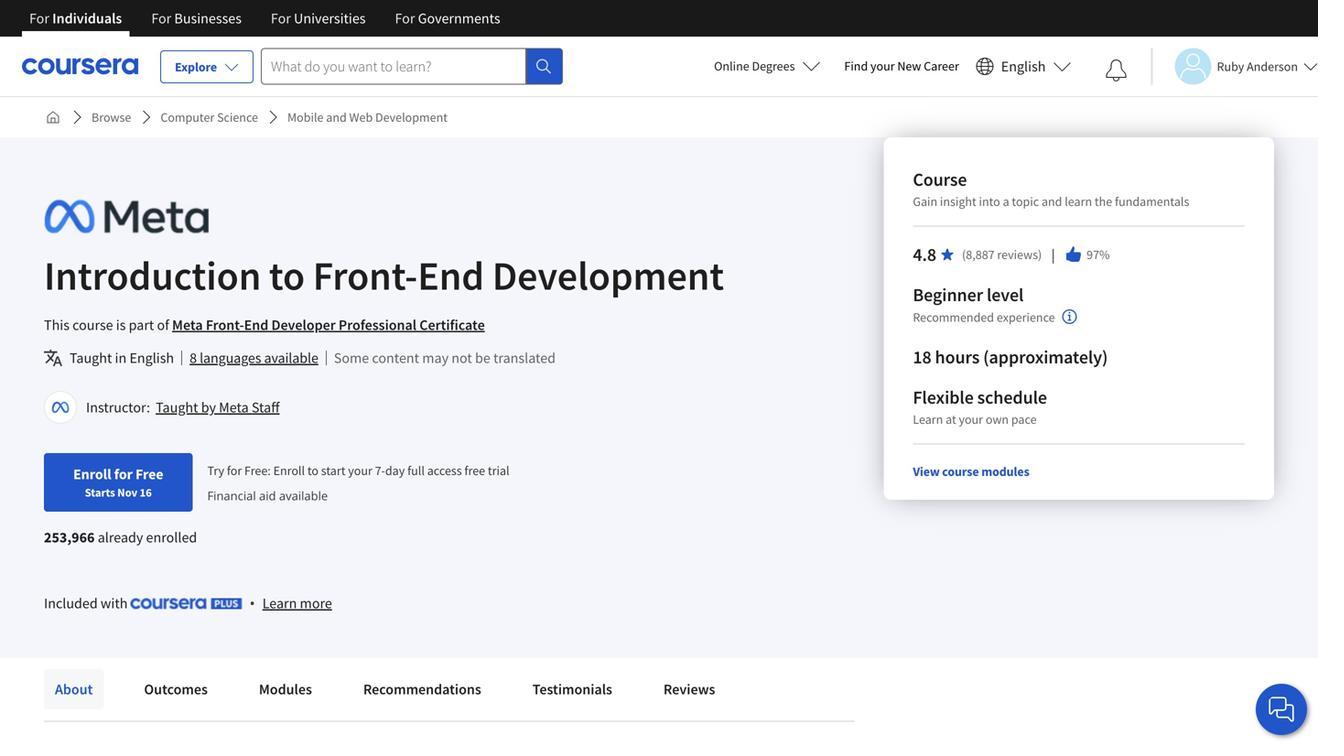 Task type: vqa. For each thing, say whether or not it's contained in the screenshot.
bottommost the en
no



Task type: locate. For each thing, give the bounding box(es) containing it.
for left individuals
[[29, 9, 49, 27]]

1 horizontal spatial to
[[308, 462, 319, 479]]

learn
[[913, 411, 943, 428], [263, 594, 297, 613]]

1 vertical spatial your
[[959, 411, 983, 428]]

topic
[[1012, 193, 1039, 210]]

experience
[[997, 309, 1055, 325]]

science
[[217, 109, 258, 125]]

1 vertical spatial english
[[130, 349, 174, 367]]

0 horizontal spatial enroll
[[73, 465, 111, 483]]

1 vertical spatial end
[[244, 316, 269, 334]]

computer science link
[[153, 101, 266, 134]]

for governments
[[395, 9, 501, 27]]

available inside 8 languages available button
[[264, 349, 318, 367]]

english right in
[[130, 349, 174, 367]]

1 vertical spatial learn
[[263, 594, 297, 613]]

home image
[[46, 110, 60, 125]]

meta right by
[[219, 398, 249, 417]]

0 vertical spatial development
[[375, 109, 448, 125]]

show notifications image
[[1106, 60, 1128, 81]]

english
[[1002, 57, 1046, 76], [130, 349, 174, 367]]

fundamentals
[[1115, 193, 1190, 210]]

into
[[979, 193, 1001, 210]]

18 hours (approximately)
[[913, 346, 1108, 369]]

modules
[[259, 680, 312, 699]]

ruby
[[1217, 58, 1245, 75]]

start
[[321, 462, 346, 479]]

outcomes
[[144, 680, 208, 699]]

your left the 7-
[[348, 462, 372, 479]]

computer science
[[161, 109, 258, 125]]

1 for from the left
[[29, 9, 49, 27]]

development
[[375, 109, 448, 125], [492, 250, 724, 301]]

for businesses
[[151, 9, 242, 27]]

taught left by
[[156, 398, 198, 417]]

view course modules
[[913, 463, 1030, 480]]

0 vertical spatial course
[[72, 316, 113, 334]]

2 vertical spatial your
[[348, 462, 372, 479]]

computer
[[161, 109, 215, 125]]

1 horizontal spatial taught
[[156, 398, 198, 417]]

1 horizontal spatial for
[[227, 462, 242, 479]]

2 horizontal spatial your
[[959, 411, 983, 428]]

0 vertical spatial end
[[418, 250, 484, 301]]

a
[[1003, 193, 1010, 210]]

1 vertical spatial meta
[[219, 398, 249, 417]]

for individuals
[[29, 9, 122, 27]]

online
[[714, 58, 750, 74]]

learn inside flexible schedule learn at your own pace
[[913, 411, 943, 428]]

4 for from the left
[[395, 9, 415, 27]]

hours
[[935, 346, 980, 369]]

end up the 8 languages available
[[244, 316, 269, 334]]

0 vertical spatial your
[[871, 58, 895, 74]]

view course modules link
[[913, 463, 1030, 480]]

to left start
[[308, 462, 319, 479]]

english right career
[[1002, 57, 1046, 76]]

1 horizontal spatial course
[[942, 463, 979, 480]]

modules link
[[248, 669, 323, 710]]

front- up languages
[[206, 316, 244, 334]]

1 horizontal spatial learn
[[913, 411, 943, 428]]

and left web
[[326, 109, 347, 125]]

to
[[269, 250, 305, 301], [308, 462, 319, 479]]

career
[[924, 58, 959, 74]]

financial aid available button
[[207, 487, 328, 504]]

online degrees button
[[700, 46, 835, 86]]

course
[[72, 316, 113, 334], [942, 463, 979, 480]]

about
[[55, 680, 93, 699]]

and inside course gain insight into a topic and learn the fundamentals
[[1042, 193, 1063, 210]]

1 vertical spatial available
[[279, 487, 328, 504]]

0 horizontal spatial your
[[348, 462, 372, 479]]

for left universities
[[271, 9, 291, 27]]

is
[[116, 316, 126, 334]]

free:
[[245, 462, 271, 479]]

learn right •
[[263, 594, 297, 613]]

0 horizontal spatial meta
[[172, 316, 203, 334]]

recommended experience
[[913, 309, 1055, 325]]

insight
[[940, 193, 977, 210]]

starts
[[85, 485, 115, 500]]

0 horizontal spatial course
[[72, 316, 113, 334]]

meta right of
[[172, 316, 203, 334]]

0 vertical spatial taught
[[70, 349, 112, 367]]

outcomes link
[[133, 669, 219, 710]]

(approximately)
[[984, 346, 1108, 369]]

enroll up starts
[[73, 465, 111, 483]]

beginner
[[913, 283, 983, 306]]

course right view
[[942, 463, 979, 480]]

taught left in
[[70, 349, 112, 367]]

learn left at
[[913, 411, 943, 428]]

1 horizontal spatial meta
[[219, 398, 249, 417]]

0 vertical spatial english
[[1002, 57, 1046, 76]]

learn inside • learn more
[[263, 594, 297, 613]]

instructor:
[[86, 398, 150, 417]]

front- up professional
[[313, 250, 418, 301]]

your right at
[[959, 411, 983, 428]]

course for this
[[72, 316, 113, 334]]

languages
[[200, 349, 261, 367]]

for right try
[[227, 462, 242, 479]]

mobile and web development link
[[280, 101, 455, 134]]

for up what do you want to learn? text field
[[395, 9, 415, 27]]

1 vertical spatial development
[[492, 250, 724, 301]]

ruby anderson button
[[1151, 48, 1319, 85]]

0 horizontal spatial end
[[244, 316, 269, 334]]

front-
[[313, 250, 418, 301], [206, 316, 244, 334]]

0 vertical spatial front-
[[313, 250, 418, 301]]

enroll right free:
[[273, 462, 305, 479]]

for inside try for free: enroll to start your 7-day full access free trial financial aid available
[[227, 462, 242, 479]]

governments
[[418, 9, 501, 27]]

0 vertical spatial learn
[[913, 411, 943, 428]]

nov
[[117, 485, 137, 500]]

available right aid
[[279, 487, 328, 504]]

course left the is
[[72, 316, 113, 334]]

3 for from the left
[[271, 9, 291, 27]]

0 vertical spatial available
[[264, 349, 318, 367]]

professional
[[339, 316, 417, 334]]

pace
[[1012, 411, 1037, 428]]

english inside button
[[1002, 57, 1046, 76]]

0 horizontal spatial for
[[114, 465, 133, 483]]

2 for from the left
[[151, 9, 171, 27]]

1 horizontal spatial development
[[492, 250, 724, 301]]

for for universities
[[271, 9, 291, 27]]

universities
[[294, 9, 366, 27]]

for left 'businesses'
[[151, 9, 171, 27]]

this course is part of meta front-end developer professional certificate
[[44, 316, 485, 334]]

part
[[129, 316, 154, 334]]

for inside 'enroll for free starts nov 16'
[[114, 465, 133, 483]]

individuals
[[52, 9, 122, 27]]

1 vertical spatial and
[[1042, 193, 1063, 210]]

|
[[1050, 244, 1058, 264]]

for
[[29, 9, 49, 27], [151, 9, 171, 27], [271, 9, 291, 27], [395, 9, 415, 27]]

schedule
[[978, 386, 1047, 409]]

0 vertical spatial and
[[326, 109, 347, 125]]

end up certificate
[[418, 250, 484, 301]]

1 vertical spatial to
[[308, 462, 319, 479]]

enroll
[[273, 462, 305, 479], [73, 465, 111, 483]]

1 vertical spatial course
[[942, 463, 979, 480]]

0 horizontal spatial learn
[[263, 594, 297, 613]]

to up 'developer'
[[269, 250, 305, 301]]

testimonials
[[533, 680, 613, 699]]

for up nov
[[114, 465, 133, 483]]

18
[[913, 346, 932, 369]]

and right topic on the right
[[1042, 193, 1063, 210]]

in
[[115, 349, 127, 367]]

to inside try for free: enroll to start your 7-day full access free trial financial aid available
[[308, 462, 319, 479]]

1 horizontal spatial end
[[418, 250, 484, 301]]

your inside try for free: enroll to start your 7-day full access free trial financial aid available
[[348, 462, 372, 479]]

and
[[326, 109, 347, 125], [1042, 193, 1063, 210]]

1 horizontal spatial english
[[1002, 57, 1046, 76]]

included with
[[44, 594, 131, 613]]

1 vertical spatial front-
[[206, 316, 244, 334]]

1 horizontal spatial front-
[[313, 250, 418, 301]]

the
[[1095, 193, 1113, 210]]

not
[[452, 349, 472, 367]]

access
[[427, 462, 462, 479]]

available
[[264, 349, 318, 367], [279, 487, 328, 504]]

course gain insight into a topic and learn the fundamentals
[[913, 168, 1190, 210]]

0 horizontal spatial to
[[269, 250, 305, 301]]

financial
[[207, 487, 256, 504]]

available down 'developer'
[[264, 349, 318, 367]]

1 horizontal spatial enroll
[[273, 462, 305, 479]]

0 horizontal spatial front-
[[206, 316, 244, 334]]

None search field
[[261, 48, 563, 85]]

for for governments
[[395, 9, 415, 27]]

your right find
[[871, 58, 895, 74]]

for for try
[[227, 462, 242, 479]]

explore button
[[160, 50, 254, 83]]

(8,887
[[962, 246, 995, 263]]

1 horizontal spatial and
[[1042, 193, 1063, 210]]

anderson
[[1247, 58, 1298, 75]]

chat with us image
[[1267, 695, 1297, 724]]

translated
[[494, 349, 556, 367]]

banner navigation
[[15, 0, 515, 37]]

gain
[[913, 193, 938, 210]]

meta
[[172, 316, 203, 334], [219, 398, 249, 417]]

0 horizontal spatial development
[[375, 109, 448, 125]]



Task type: describe. For each thing, give the bounding box(es) containing it.
your inside flexible schedule learn at your own pace
[[959, 411, 983, 428]]

instructor: taught by meta staff
[[86, 398, 280, 417]]

mobile and web development
[[288, 109, 448, 125]]

day
[[385, 462, 405, 479]]

1 vertical spatial taught
[[156, 398, 198, 417]]

find your new career link
[[835, 55, 969, 78]]

4.8
[[913, 243, 937, 266]]

find
[[845, 58, 868, 74]]

for for enroll
[[114, 465, 133, 483]]

of
[[157, 316, 169, 334]]

1 horizontal spatial your
[[871, 58, 895, 74]]

0 horizontal spatial taught
[[70, 349, 112, 367]]

learn
[[1065, 193, 1092, 210]]

beginner level
[[913, 283, 1024, 306]]

free
[[136, 465, 163, 483]]

included
[[44, 594, 98, 613]]

some
[[334, 349, 369, 367]]

introduction to front-end development
[[44, 250, 724, 301]]

8 languages available button
[[190, 347, 318, 369]]

meta front-end developer professional certificate link
[[172, 316, 485, 334]]

at
[[946, 411, 957, 428]]

coursera image
[[22, 52, 138, 81]]

for for businesses
[[151, 9, 171, 27]]

full
[[408, 462, 425, 479]]

enroll for free starts nov 16
[[73, 465, 163, 500]]

new
[[898, 58, 922, 74]]

reviews link
[[653, 669, 727, 710]]

meta image
[[44, 196, 209, 237]]

coursera plus image
[[131, 598, 242, 609]]

•
[[250, 593, 255, 613]]

more
[[300, 594, 332, 613]]

reviews
[[664, 680, 716, 699]]

introduction
[[44, 250, 261, 301]]

for for individuals
[[29, 9, 49, 27]]

content
[[372, 349, 419, 367]]

by
[[201, 398, 216, 417]]

developer
[[271, 316, 336, 334]]

taught by meta staff link
[[156, 398, 280, 417]]

already
[[98, 528, 143, 547]]

level
[[987, 283, 1024, 306]]

course for view
[[942, 463, 979, 480]]

degrees
[[752, 58, 795, 74]]

aid
[[259, 487, 276, 504]]

reviews)
[[998, 246, 1042, 263]]

this
[[44, 316, 70, 334]]

be
[[475, 349, 491, 367]]

taught in english
[[70, 349, 174, 367]]

testimonials link
[[522, 669, 624, 710]]

try
[[207, 462, 224, 479]]

recommendations
[[363, 680, 481, 699]]

253,966 already enrolled
[[44, 528, 197, 547]]

mobile
[[288, 109, 324, 125]]

find your new career
[[845, 58, 959, 74]]

7-
[[375, 462, 385, 479]]

0 vertical spatial to
[[269, 250, 305, 301]]

explore
[[175, 59, 217, 75]]

253,966
[[44, 528, 95, 547]]

0 horizontal spatial english
[[130, 349, 174, 367]]

0 horizontal spatial and
[[326, 109, 347, 125]]

online degrees
[[714, 58, 795, 74]]

free
[[465, 462, 485, 479]]

web
[[349, 109, 373, 125]]

enroll inside 'enroll for free starts nov 16'
[[73, 465, 111, 483]]

some content may not be translated
[[334, 349, 556, 367]]

0 vertical spatial meta
[[172, 316, 203, 334]]

8
[[190, 349, 197, 367]]

businesses
[[174, 9, 242, 27]]

available inside try for free: enroll to start your 7-day full access free trial financial aid available
[[279, 487, 328, 504]]

information about difficulty level pre-requisites. image
[[1063, 309, 1077, 324]]

16
[[140, 485, 152, 500]]

enrolled
[[146, 528, 197, 547]]

english button
[[969, 37, 1079, 96]]

staff
[[252, 398, 280, 417]]

(8,887 reviews) |
[[962, 244, 1058, 264]]

taught by meta staff image
[[47, 394, 74, 421]]

flexible
[[913, 386, 974, 409]]

may
[[422, 349, 449, 367]]

try for free: enroll to start your 7-day full access free trial financial aid available
[[207, 462, 510, 504]]

enroll inside try for free: enroll to start your 7-day full access free trial financial aid available
[[273, 462, 305, 479]]

What do you want to learn? text field
[[261, 48, 527, 85]]

with
[[101, 594, 128, 613]]



